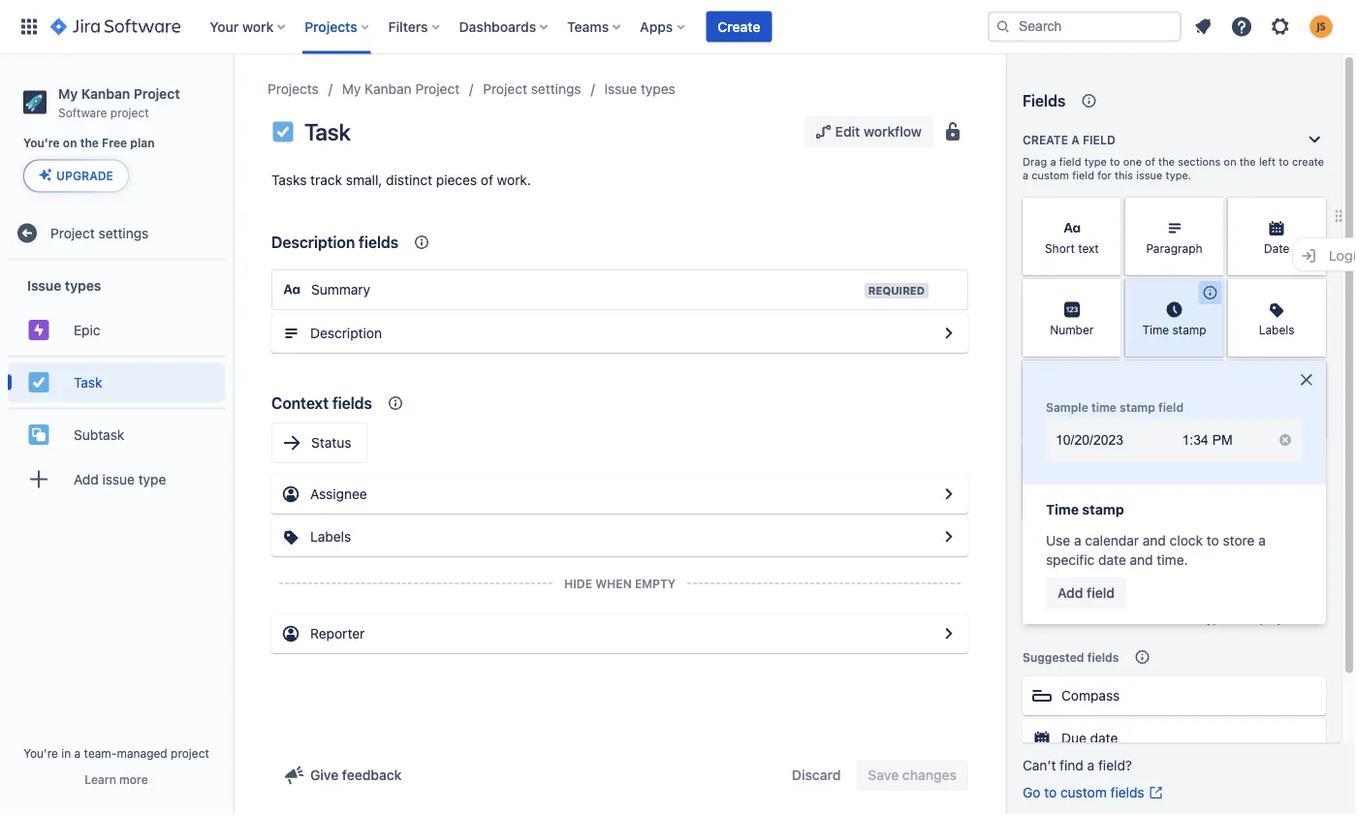 Task type: vqa. For each thing, say whether or not it's contained in the screenshot.
customize
no



Task type: locate. For each thing, give the bounding box(es) containing it.
more information image
[[1096, 200, 1119, 223], [1198, 200, 1222, 223], [1198, 281, 1222, 304], [1301, 281, 1324, 304]]

0 vertical spatial open field configuration image
[[937, 322, 961, 345]]

help image
[[1230, 15, 1253, 38]]

1 vertical spatial types
[[65, 277, 101, 293]]

the left free
[[80, 136, 99, 150]]

0 horizontal spatial types
[[65, 277, 101, 293]]

and up time.
[[1143, 533, 1166, 549]]

kanban down filters
[[365, 81, 412, 97]]

fields
[[359, 233, 399, 252], [332, 394, 372, 412], [1080, 552, 1110, 566], [1076, 612, 1106, 625], [1087, 650, 1119, 664], [1110, 785, 1144, 801]]

2 vertical spatial stamp
[[1082, 502, 1124, 518]]

types down apps popup button at top
[[641, 81, 675, 97]]

0 horizontal spatial time stamp
[[1046, 502, 1124, 518]]

task group
[[8, 355, 225, 407]]

task link
[[8, 363, 225, 402]]

0 vertical spatial description
[[271, 233, 355, 252]]

custom down can't find a field?
[[1060, 785, 1107, 801]]

more information image
[[1301, 200, 1324, 223], [1096, 281, 1119, 304]]

settings down the teams
[[531, 81, 581, 97]]

0 horizontal spatial kanban
[[81, 85, 130, 101]]

0 vertical spatial you're
[[23, 136, 60, 150]]

Type to search all fields text field
[[1025, 570, 1301, 605]]

time down dependent
[[1046, 502, 1079, 518]]

create
[[1292, 156, 1324, 168]]

context fields
[[271, 394, 372, 412]]

no restrictions image
[[941, 120, 965, 143]]

0 vertical spatial type
[[1084, 156, 1107, 168]]

0 vertical spatial stamp
[[1172, 323, 1206, 336]]

description for description
[[310, 325, 382, 341]]

kanban for my kanban project software project
[[81, 85, 130, 101]]

track
[[310, 172, 342, 188]]

empty
[[635, 577, 676, 590]]

1 vertical spatial description
[[310, 325, 382, 341]]

stamp
[[1172, 323, 1206, 336], [1120, 400, 1155, 414], [1082, 502, 1124, 518]]

add inside group
[[74, 471, 99, 487]]

time stamp up checkbox
[[1142, 323, 1206, 336]]

0 horizontal spatial project settings
[[50, 225, 149, 241]]

1 vertical spatial issue types
[[27, 277, 101, 293]]

types up "epic" at the left of the page
[[65, 277, 101, 293]]

time down paragraph
[[1142, 323, 1169, 336]]

add for add issue type
[[74, 471, 99, 487]]

1 vertical spatial time stamp
[[1046, 502, 1124, 518]]

url
[[1163, 486, 1186, 499]]

custom down drag
[[1032, 169, 1069, 182]]

date up field?
[[1090, 730, 1118, 746]]

1 vertical spatial task
[[74, 374, 102, 390]]

type
[[1084, 156, 1107, 168], [138, 471, 166, 487]]

discard button
[[780, 760, 852, 791]]

add up 27
[[1058, 585, 1083, 601]]

more information image for number
[[1096, 281, 1119, 304]]

1 vertical spatial custom
[[1060, 785, 1107, 801]]

of right one
[[1145, 156, 1155, 168]]

1 vertical spatial open field configuration image
[[937, 483, 961, 506]]

on
[[63, 136, 77, 150], [1224, 156, 1236, 168]]

0 vertical spatial settings
[[531, 81, 581, 97]]

issue right other on the bottom right of the page
[[1171, 612, 1199, 625]]

dialog
[[1023, 361, 1326, 624]]

0 horizontal spatial issue types
[[27, 277, 101, 293]]

task right issue type icon
[[304, 118, 351, 145]]

and left the projects
[[1236, 612, 1256, 625]]

issue types up "epic" at the left of the page
[[27, 277, 101, 293]]

0 horizontal spatial more information image
[[1096, 281, 1119, 304]]

0 horizontal spatial on
[[63, 136, 77, 150]]

project inside my kanban project software project
[[134, 85, 180, 101]]

issue types for issue types link
[[604, 81, 675, 97]]

2 open field configuration image from the top
[[937, 622, 961, 646]]

more information about the context fields image
[[410, 231, 433, 254], [384, 392, 407, 415]]

apps button
[[634, 11, 692, 42]]

1 horizontal spatial time
[[1142, 323, 1169, 336]]

your work
[[210, 18, 274, 34]]

1 vertical spatial and
[[1130, 552, 1153, 568]]

more information image down text
[[1096, 281, 1119, 304]]

due
[[1061, 730, 1087, 746]]

description up summary
[[271, 233, 355, 252]]

0 horizontal spatial my
[[58, 85, 78, 101]]

open field configuration image
[[937, 322, 961, 345], [937, 483, 961, 506]]

0 horizontal spatial task
[[74, 374, 102, 390]]

banner
[[0, 0, 1356, 54]]

0 horizontal spatial project
[[110, 105, 149, 119]]

projects link
[[268, 78, 319, 101]]

0 vertical spatial project
[[110, 105, 149, 119]]

the left left
[[1240, 156, 1256, 168]]

create inside button
[[718, 18, 760, 34]]

0 horizontal spatial of
[[481, 172, 493, 188]]

my for my kanban project
[[342, 81, 361, 97]]

fields left this link will be opened in a new tab "icon"
[[1110, 785, 1144, 801]]

more information image up close icon
[[1301, 281, 1324, 304]]

more information image down paragraph
[[1198, 281, 1222, 304]]

on inside drag a field type to one of the sections on the left to create a custom field for this issue type.
[[1224, 156, 1236, 168]]

0 horizontal spatial add
[[74, 471, 99, 487]]

stamp up calendar
[[1082, 502, 1124, 518]]

more information image for paragraph
[[1198, 200, 1222, 223]]

1 horizontal spatial issue types
[[604, 81, 675, 97]]

fields inside go to custom fields link
[[1110, 785, 1144, 801]]

project settings down dashboards popup button
[[483, 81, 581, 97]]

description
[[271, 233, 355, 252], [310, 325, 382, 341]]

notifications image
[[1191, 15, 1215, 38]]

1 vertical spatial on
[[1224, 156, 1236, 168]]

projects right work
[[305, 18, 357, 34]]

1 horizontal spatial task
[[304, 118, 351, 145]]

0 horizontal spatial type
[[138, 471, 166, 487]]

1 vertical spatial date
[[1090, 730, 1118, 746]]

1 vertical spatial issue
[[102, 471, 135, 487]]

type up for
[[1084, 156, 1107, 168]]

filters button
[[383, 11, 447, 42]]

create right apps popup button at top
[[718, 18, 760, 34]]

0 horizontal spatial settings
[[98, 225, 149, 241]]

0 horizontal spatial labels
[[310, 529, 351, 545]]

date
[[1098, 552, 1126, 568], [1090, 730, 1118, 746]]

project settings down upgrade
[[50, 225, 149, 241]]

0 horizontal spatial issue
[[102, 471, 135, 487]]

add down subtask
[[74, 471, 99, 487]]

project up plan at top left
[[134, 85, 180, 101]]

more information image down sections
[[1198, 200, 1222, 223]]

1 vertical spatial issue
[[27, 277, 61, 293]]

type.
[[1166, 169, 1191, 182]]

0 vertical spatial add
[[74, 471, 99, 487]]

project settings link down upgrade
[[8, 214, 225, 252]]

date down calendar
[[1098, 552, 1126, 568]]

you're
[[23, 136, 60, 150], [23, 746, 58, 760]]

discard
[[792, 767, 841, 783]]

task inside 'link'
[[74, 374, 102, 390]]

the up 'type.'
[[1158, 156, 1175, 168]]

stamp up checkbox
[[1172, 323, 1206, 336]]

for
[[1097, 169, 1112, 182]]

when
[[595, 577, 632, 590]]

project right managed
[[171, 746, 209, 760]]

issue types inside group
[[27, 277, 101, 293]]

kanban inside my kanban project software project
[[81, 85, 130, 101]]

learn more button
[[85, 772, 148, 787]]

2 you're from the top
[[23, 746, 58, 760]]

feedback
[[342, 767, 402, 783]]

open field configuration image for reporter
[[937, 622, 961, 646]]

sections
[[1178, 156, 1221, 168]]

labels down assignee
[[310, 529, 351, 545]]

field down create a field
[[1059, 156, 1081, 168]]

my right projects link on the top left
[[342, 81, 361, 97]]

drag
[[1023, 156, 1047, 168]]

0 vertical spatial and
[[1143, 533, 1166, 549]]

types inside group
[[65, 277, 101, 293]]

0 vertical spatial of
[[1145, 156, 1155, 168]]

sample
[[1046, 400, 1088, 414]]

teams
[[567, 18, 609, 34]]

1 horizontal spatial type
[[1084, 156, 1107, 168]]

time
[[1142, 323, 1169, 336], [1046, 502, 1079, 518]]

project settings link down dashboards popup button
[[483, 78, 581, 101]]

1 horizontal spatial issue
[[1136, 169, 1163, 182]]

0 horizontal spatial create
[[718, 18, 760, 34]]

1 vertical spatial type
[[138, 471, 166, 487]]

more information image down create
[[1301, 200, 1324, 223]]

settings
[[531, 81, 581, 97], [98, 225, 149, 241]]

my
[[342, 81, 361, 97], [58, 85, 78, 101]]

2 horizontal spatial types
[[1202, 612, 1233, 625]]

of left the 'work.' on the left top
[[481, 172, 493, 188]]

labels up people
[[1259, 323, 1295, 336]]

0 vertical spatial open field configuration image
[[937, 525, 961, 549]]

0 vertical spatial project settings
[[483, 81, 581, 97]]

open field configuration image inside labels "button"
[[937, 525, 961, 549]]

0 vertical spatial more information about the context fields image
[[410, 231, 433, 254]]

1 vertical spatial projects
[[268, 81, 319, 97]]

issue types link
[[604, 78, 675, 101]]

description inside description button
[[310, 325, 382, 341]]

to
[[1110, 156, 1120, 168], [1279, 156, 1289, 168], [1207, 533, 1219, 549], [1044, 785, 1057, 801]]

small,
[[346, 172, 382, 188]]

0 horizontal spatial more information about the context fields image
[[384, 392, 407, 415]]

1 horizontal spatial create
[[1023, 133, 1068, 146]]

projects for projects link on the top left
[[268, 81, 319, 97]]

time stamp inside dialog
[[1046, 502, 1124, 518]]

fields up summary
[[359, 233, 399, 252]]

type down subtask link
[[138, 471, 166, 487]]

create
[[718, 18, 760, 34], [1023, 133, 1068, 146]]

you're on the free plan
[[23, 136, 155, 150]]

your work button
[[204, 11, 293, 42]]

2 vertical spatial issue
[[1171, 612, 1199, 625]]

projects up issue type icon
[[268, 81, 319, 97]]

types
[[641, 81, 675, 97], [65, 277, 101, 293], [1202, 612, 1233, 625]]

1 vertical spatial settings
[[98, 225, 149, 241]]

1 vertical spatial more information about the context fields image
[[384, 392, 407, 415]]

date
[[1264, 241, 1290, 255]]

short
[[1045, 241, 1075, 255]]

issue
[[1136, 169, 1163, 182], [102, 471, 135, 487], [1171, 612, 1199, 625]]

0 vertical spatial on
[[63, 136, 77, 150]]

my kanban project link
[[342, 78, 460, 101]]

you're for you're in a team-managed project
[[23, 746, 58, 760]]

of
[[1145, 156, 1155, 168], [481, 172, 493, 188]]

description down summary
[[310, 325, 382, 341]]

settings down upgrade
[[98, 225, 149, 241]]

close image
[[1295, 368, 1318, 392]]

sample time stamp field
[[1046, 400, 1184, 414]]

give feedback
[[310, 767, 402, 783]]

field up 1:34
[[1158, 400, 1184, 414]]

to up this
[[1110, 156, 1120, 168]]

0 vertical spatial types
[[641, 81, 675, 97]]

0 vertical spatial issue types
[[604, 81, 675, 97]]

fields up status
[[332, 394, 372, 412]]

1 horizontal spatial kanban
[[365, 81, 412, 97]]

use a calendar and clock to store a specific date and time.
[[1046, 533, 1266, 568]]

project
[[110, 105, 149, 119], [171, 746, 209, 760]]

description button
[[271, 314, 968, 353]]

pm
[[1212, 432, 1233, 447]]

0 horizontal spatial time
[[1046, 502, 1079, 518]]

0 vertical spatial custom
[[1032, 169, 1069, 182]]

you're left in
[[23, 746, 58, 760]]

a right find
[[1087, 758, 1095, 774]]

1 horizontal spatial on
[[1224, 156, 1236, 168]]

1 horizontal spatial settings
[[531, 81, 581, 97]]

1 horizontal spatial add
[[1058, 585, 1083, 601]]

issue types down apps
[[604, 81, 675, 97]]

1 horizontal spatial more information about the context fields image
[[410, 231, 433, 254]]

date inside use a calendar and clock to store a specific date and time.
[[1098, 552, 1126, 568]]

0 vertical spatial issue
[[1136, 169, 1163, 182]]

1 horizontal spatial types
[[641, 81, 675, 97]]

field up the from
[[1087, 585, 1115, 601]]

issue type icon image
[[271, 120, 295, 143]]

add
[[74, 471, 99, 487], [1058, 585, 1083, 601]]

more information image for short text
[[1096, 200, 1119, 223]]

you're up upgrade button
[[23, 136, 60, 150]]

a right store
[[1258, 533, 1266, 549]]

1 horizontal spatial the
[[1158, 156, 1175, 168]]

tasks track small, distinct pieces of work.
[[271, 172, 531, 188]]

kanban
[[365, 81, 412, 97], [81, 85, 130, 101]]

1 horizontal spatial project
[[171, 746, 209, 760]]

on up upgrade button
[[63, 136, 77, 150]]

issue inside button
[[102, 471, 135, 487]]

1 you're from the top
[[23, 136, 60, 150]]

add issue type
[[74, 471, 166, 487]]

2 open field configuration image from the top
[[937, 483, 961, 506]]

open field configuration image
[[937, 525, 961, 549], [937, 622, 961, 646]]

left
[[1259, 156, 1276, 168]]

0 horizontal spatial project settings link
[[8, 214, 225, 252]]

to left store
[[1207, 533, 1219, 549]]

0 vertical spatial issue
[[604, 81, 637, 97]]

text
[[1078, 241, 1099, 255]]

0 vertical spatial time
[[1142, 323, 1169, 336]]

0 vertical spatial project settings link
[[483, 78, 581, 101]]

0 vertical spatial more information image
[[1301, 200, 1324, 223]]

issue up epic 'link'
[[27, 277, 61, 293]]

workflow
[[864, 124, 922, 140]]

issue down subtask link
[[102, 471, 135, 487]]

1 horizontal spatial my
[[342, 81, 361, 97]]

1 open field configuration image from the top
[[937, 322, 961, 345]]

1 open field configuration image from the top
[[937, 525, 961, 549]]

a right drag
[[1050, 156, 1056, 168]]

due date
[[1061, 730, 1118, 746]]

jira software image
[[50, 15, 181, 38], [50, 15, 181, 38]]

open field configuration image inside the assignee button
[[937, 483, 961, 506]]

description for description fields
[[271, 233, 355, 252]]

projects inside dropdown button
[[305, 18, 357, 34]]

group
[[8, 260, 225, 510]]

kanban up software
[[81, 85, 130, 101]]

type inside drag a field type to one of the sections on the left to create a custom field for this issue type.
[[1084, 156, 1107, 168]]

more information about the context fields image right context fields
[[384, 392, 407, 415]]

create up drag
[[1023, 133, 1068, 146]]

0 vertical spatial time stamp
[[1142, 323, 1206, 336]]

give feedback button
[[271, 760, 413, 791]]

issue down one
[[1136, 169, 1163, 182]]

0 vertical spatial date
[[1098, 552, 1126, 568]]

time stamp down dependent
[[1046, 502, 1124, 518]]

dropdown
[[1044, 404, 1100, 418]]

issue down teams dropdown button
[[604, 81, 637, 97]]

0 vertical spatial create
[[718, 18, 760, 34]]

of inside drag a field type to one of the sections on the left to create a custom field for this issue type.
[[1145, 156, 1155, 168]]

field inside button
[[1087, 585, 1115, 601]]

1 horizontal spatial more information image
[[1301, 200, 1324, 223]]

dialog containing time stamp
[[1023, 361, 1326, 624]]

due date button
[[1023, 719, 1326, 758]]

0 horizontal spatial issue
[[27, 277, 61, 293]]

1 vertical spatial open field configuration image
[[937, 622, 961, 646]]

project down 'primary' element
[[483, 81, 527, 97]]

1 horizontal spatial labels
[[1259, 323, 1295, 336]]

more information about the context fields image down distinct
[[410, 231, 433, 254]]

projects
[[1260, 612, 1304, 625]]

project up plan at top left
[[110, 105, 149, 119]]

0 vertical spatial projects
[[305, 18, 357, 34]]

stamp right "time"
[[1120, 400, 1155, 414]]

search image
[[996, 19, 1011, 34]]

2 horizontal spatial issue
[[1171, 612, 1199, 625]]

and left time.
[[1130, 552, 1153, 568]]

1 horizontal spatial issue
[[604, 81, 637, 97]]

1 vertical spatial more information image
[[1096, 281, 1119, 304]]

1 vertical spatial add
[[1058, 585, 1083, 601]]

clock
[[1170, 533, 1203, 549]]

open field configuration image inside reporter 'button'
[[937, 622, 961, 646]]

more information image down for
[[1096, 200, 1119, 223]]

1 vertical spatial project settings link
[[8, 214, 225, 252]]

task
[[304, 118, 351, 145], [74, 374, 102, 390]]

my up software
[[58, 85, 78, 101]]

types down the type to search all fields 'text box'
[[1202, 612, 1233, 625]]

find
[[1060, 758, 1084, 774]]

on right sections
[[1224, 156, 1236, 168]]

type inside add issue type button
[[138, 471, 166, 487]]

open field configuration image inside description button
[[937, 322, 961, 345]]

task down "epic" at the left of the page
[[74, 374, 102, 390]]

1 horizontal spatial of
[[1145, 156, 1155, 168]]

add inside dialog
[[1058, 585, 1083, 601]]

group containing issue types
[[8, 260, 225, 510]]

add field
[[1058, 585, 1115, 601]]

my inside my kanban project software project
[[58, 85, 78, 101]]



Task type: describe. For each thing, give the bounding box(es) containing it.
project down filters popup button
[[415, 81, 460, 97]]

add for add field
[[1058, 585, 1083, 601]]

project down upgrade button
[[50, 225, 95, 241]]

to right "go"
[[1044, 785, 1057, 801]]

more information about the fields image
[[1077, 89, 1100, 112]]

1 horizontal spatial project settings link
[[483, 78, 581, 101]]

managed
[[117, 746, 167, 760]]

suggested
[[1023, 650, 1084, 664]]

to right left
[[1279, 156, 1289, 168]]

0 horizontal spatial the
[[80, 136, 99, 150]]

issue types for group containing issue types
[[27, 277, 101, 293]]

1 horizontal spatial project settings
[[483, 81, 581, 97]]

filters
[[388, 18, 428, 34]]

1 vertical spatial stamp
[[1120, 400, 1155, 414]]

fields
[[1023, 92, 1066, 110]]

0 vertical spatial task
[[304, 118, 351, 145]]

search
[[1023, 552, 1061, 566]]

open field configuration image for description
[[937, 322, 961, 345]]

required
[[868, 285, 925, 297]]

labels button
[[271, 518, 968, 556]]

description fields
[[271, 233, 399, 252]]

you're for you're on the free plan
[[23, 136, 60, 150]]

upgrade button
[[24, 160, 128, 191]]

primary element
[[12, 0, 988, 54]]

field up for
[[1083, 133, 1116, 146]]

epic
[[74, 322, 100, 338]]

add issue type image
[[27, 468, 50, 491]]

summary
[[311, 282, 370, 298]]

time
[[1091, 400, 1117, 414]]

learn
[[85, 773, 116, 786]]

add issue type button
[[8, 460, 225, 499]]

a right use
[[1074, 533, 1081, 549]]

more information image for date
[[1301, 200, 1324, 223]]

distinct
[[386, 172, 432, 188]]

more information about the context fields image for context fields
[[384, 392, 407, 415]]

you're in a team-managed project
[[23, 746, 209, 760]]

subtask link
[[8, 415, 225, 454]]

apps
[[640, 18, 673, 34]]

open field configuration image for labels
[[937, 525, 961, 549]]

settings image
[[1269, 15, 1292, 38]]

projects for projects dropdown button
[[305, 18, 357, 34]]

edit workflow button
[[804, 116, 933, 147]]

create button
[[706, 11, 772, 42]]

1 vertical spatial time
[[1046, 502, 1079, 518]]

plan
[[130, 136, 155, 150]]

upgrade
[[56, 169, 113, 183]]

reuse 27 fields from other issue types and projects
[[1023, 612, 1304, 625]]

to inside use a calendar and clock to store a specific date and time.
[[1207, 533, 1219, 549]]

2 vertical spatial and
[[1236, 612, 1256, 625]]

date inside button
[[1090, 730, 1118, 746]]

1 vertical spatial of
[[481, 172, 493, 188]]

pieces
[[436, 172, 477, 188]]

more
[[119, 773, 148, 786]]

sidebar navigation image
[[211, 78, 254, 116]]

time.
[[1157, 552, 1188, 568]]

status
[[311, 435, 351, 451]]

my for my kanban project software project
[[58, 85, 78, 101]]

types for group containing issue types
[[65, 277, 101, 293]]

use
[[1046, 533, 1070, 549]]

hide when empty
[[564, 577, 676, 590]]

project inside my kanban project software project
[[110, 105, 149, 119]]

10/20/2023
[[1056, 432, 1124, 447]]

create for create
[[718, 18, 760, 34]]

0 vertical spatial labels
[[1259, 323, 1295, 336]]

1:34 pm
[[1182, 432, 1233, 447]]

this link will be opened in a new tab image
[[1148, 785, 1164, 801]]

can't
[[1023, 758, 1056, 774]]

projects button
[[299, 11, 377, 42]]

subtask
[[74, 426, 124, 442]]

checkbox
[[1147, 404, 1202, 418]]

kanban for my kanban project
[[365, 81, 412, 97]]

banner containing your work
[[0, 0, 1356, 54]]

2 horizontal spatial the
[[1240, 156, 1256, 168]]

your profile and settings image
[[1310, 15, 1333, 38]]

edit workflow
[[835, 124, 922, 140]]

store
[[1223, 533, 1255, 549]]

context
[[271, 394, 329, 412]]

go to custom fields
[[1023, 785, 1144, 801]]

more information image for labels
[[1301, 281, 1324, 304]]

work.
[[497, 172, 531, 188]]

open field configuration image for assignee
[[937, 483, 961, 506]]

create for create a field
[[1023, 133, 1068, 146]]

dependent
[[1042, 477, 1102, 491]]

work
[[242, 18, 274, 34]]

a right in
[[74, 746, 81, 760]]

1:34
[[1182, 432, 1209, 447]]

paragraph
[[1146, 241, 1203, 255]]

go to custom fields link
[[1023, 783, 1164, 803]]

this
[[1115, 169, 1133, 182]]

calendar
[[1085, 533, 1139, 549]]

teams button
[[561, 11, 628, 42]]

compass button
[[1023, 677, 1326, 715]]

create a field
[[1023, 133, 1116, 146]]

fields right all
[[1080, 552, 1110, 566]]

learn more
[[85, 773, 148, 786]]

field left for
[[1072, 169, 1094, 182]]

one
[[1123, 156, 1142, 168]]

custom inside drag a field type to one of the sections on the left to create a custom field for this issue type.
[[1032, 169, 1069, 182]]

add field button
[[1046, 578, 1126, 609]]

my kanban project
[[342, 81, 460, 97]]

clear image
[[1278, 432, 1293, 448]]

all
[[1064, 552, 1076, 566]]

your
[[210, 18, 239, 34]]

dropdown
[[1044, 494, 1099, 507]]

fields left more information about the suggested fields icon
[[1087, 650, 1119, 664]]

reporter button
[[271, 615, 968, 653]]

labels inside "button"
[[310, 529, 351, 545]]

from
[[1110, 612, 1135, 625]]

drag a field type to one of the sections on the left to create a custom field for this issue type.
[[1023, 156, 1324, 182]]

people
[[1258, 404, 1296, 418]]

search all fields
[[1023, 552, 1110, 566]]

assignee button
[[271, 475, 968, 514]]

tasks
[[271, 172, 307, 188]]

free
[[102, 136, 127, 150]]

assignee
[[310, 486, 367, 502]]

a down more information about the fields image
[[1071, 133, 1080, 146]]

types for issue types link
[[641, 81, 675, 97]]

1 vertical spatial project
[[171, 746, 209, 760]]

in
[[61, 746, 71, 760]]

my kanban project software project
[[58, 85, 180, 119]]

team-
[[84, 746, 117, 760]]

issue inside drag a field type to one of the sections on the left to create a custom field for this issue type.
[[1136, 169, 1163, 182]]

dashboards button
[[453, 11, 556, 42]]

fields right 27
[[1076, 612, 1106, 625]]

more information about the suggested fields image
[[1131, 646, 1154, 669]]

a down drag
[[1023, 169, 1029, 182]]

Search field
[[988, 11, 1182, 42]]

edit
[[835, 124, 860, 140]]

2 vertical spatial types
[[1202, 612, 1233, 625]]

software
[[58, 105, 107, 119]]

27
[[1060, 612, 1073, 625]]

give
[[310, 767, 339, 783]]

more information about the context fields image for description fields
[[410, 231, 433, 254]]

other
[[1138, 612, 1167, 625]]

appswitcher icon image
[[17, 15, 41, 38]]



